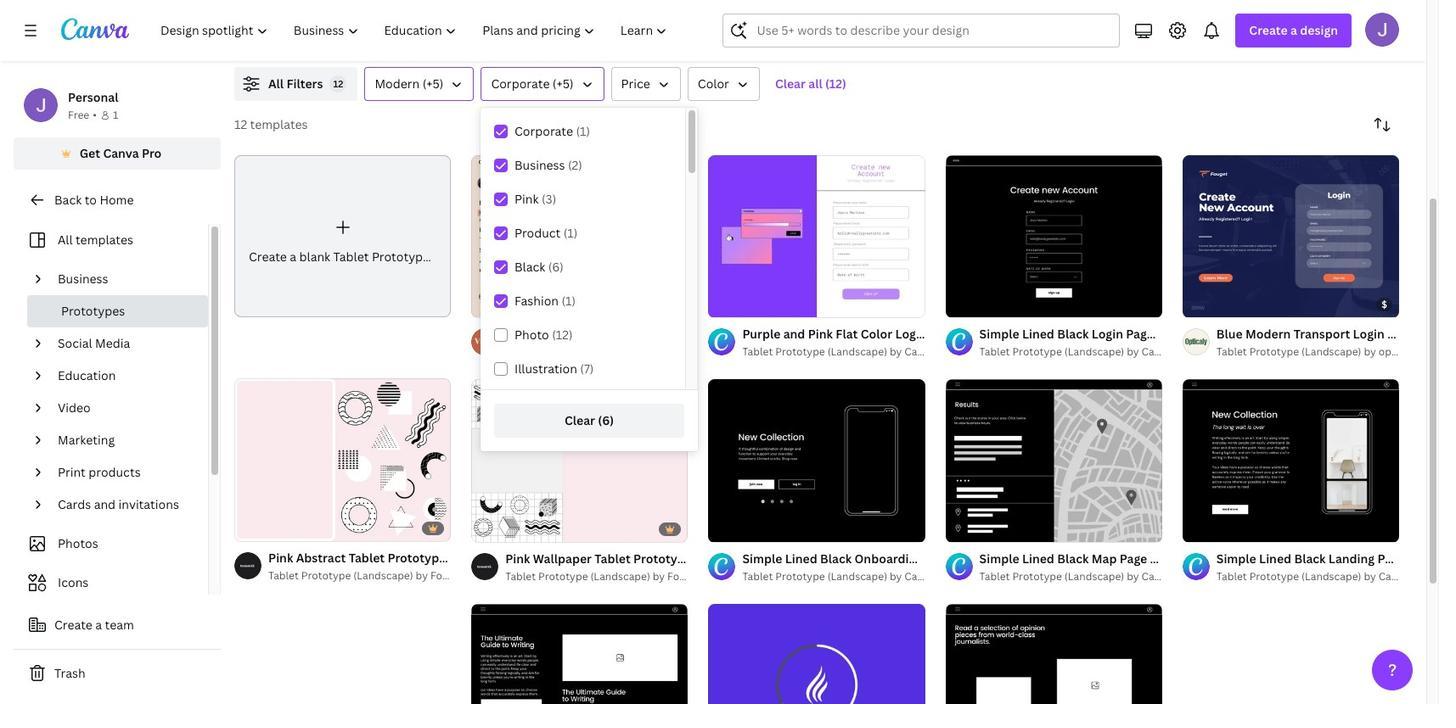 Task type: describe. For each thing, give the bounding box(es) containing it.
tablet inside "link"
[[333, 249, 369, 265]]

of for tablet prototype (landscape) by canva creative studio
[[728, 298, 737, 310]]

and
[[94, 497, 116, 513]]

pink abstract tablet prototype wallpaper link
[[268, 549, 508, 568]]

create for create a blank tablet prototype (landscape)
[[249, 249, 287, 265]]

tablet prototype (landscape) by opticaly
[[1217, 345, 1419, 360]]

design
[[1300, 22, 1338, 38]]

1 of 6
[[720, 298, 745, 310]]

all templates link
[[24, 224, 198, 256]]

corporate (1)
[[515, 123, 590, 139]]

create for create a design
[[1249, 22, 1288, 38]]

pastel
[[505, 326, 541, 343]]

ui for simple lined black login page wireframe tablet ui prototype
[[1259, 326, 1271, 343]]

product (1)
[[515, 225, 578, 241]]

illustration
[[515, 361, 577, 377]]

prototypes
[[61, 303, 125, 319]]

(landscape) inside tablet prototype (landscape) by opticaly link
[[1302, 345, 1362, 360]]

create a team
[[54, 617, 134, 633]]

by inside pink abstract tablet prototype wallpaper tablet prototype (landscape) by formatika studio
[[416, 569, 428, 583]]

purple and pink flat color login page simple tablet ui prototype image
[[708, 155, 925, 318]]

print
[[58, 464, 86, 481]]

business link
[[51, 263, 198, 295]]

6
[[739, 298, 745, 310]]

tablet prototype (landscape) by opticaly link
[[1217, 344, 1419, 361]]

pink for pink abstract tablet prototype wallpaper tablet prototype (landscape) by formatika studio
[[268, 550, 293, 566]]

simple lined black landing page wireframe tablet ui prototype image
[[1183, 380, 1399, 542]]

marketing link
[[51, 425, 198, 457]]

filters
[[287, 76, 323, 92]]

back to home link
[[14, 183, 221, 217]]

illustration (7)
[[515, 361, 594, 377]]

team
[[105, 617, 134, 633]]

clear for clear (6)
[[565, 413, 595, 429]]

clear (6) button
[[494, 404, 684, 438]]

simple lined black map page wireframe tablet ui prototype image
[[946, 380, 1162, 542]]

ui for simple lined black map page wireframe tablet ui prototype
[[1252, 551, 1265, 567]]

create a blank tablet prototype (landscape) link
[[234, 155, 502, 318]]

back
[[54, 192, 82, 208]]

1 tablet prototype (landscape) by canva creative studio from the top
[[742, 345, 1013, 360]]

modern (+5) button
[[365, 67, 474, 101]]

by inside simple lined black map page wireframe tablet ui prototype tablet prototype (landscape) by canva creative studio
[[1127, 570, 1139, 584]]

Search search field
[[757, 14, 1109, 47]]

photo (12)
[[515, 327, 573, 343]]

0 horizontal spatial (12)
[[552, 327, 573, 343]]

wallpaper inside pink wallpaper tablet prototype tablet prototype (landscape) by formatika studio
[[533, 551, 592, 567]]

(landscape) inside pink abstract tablet prototype wallpaper tablet prototype (landscape) by formatika studio
[[353, 569, 413, 583]]

fashion
[[515, 293, 559, 309]]

by inside 'pastel orange modern minimalist product tablet prototype tablet prototype (landscape) by vicky design'
[[653, 345, 665, 360]]

tablet prototype (landscape) by formatika studio link for abstract
[[268, 568, 514, 585]]

clear (6)
[[565, 413, 614, 429]]

black for simple lined black map page wireframe tablet ui prototype
[[1057, 551, 1089, 567]]

by inside simple lined black login page wireframe tablet ui prototype tablet prototype (landscape) by canva creative studio
[[1127, 345, 1139, 360]]

canva inside simple lined black map page wireframe tablet ui prototype tablet prototype (landscape) by canva creative studio
[[1142, 570, 1172, 584]]

icons link
[[24, 567, 198, 599]]

1 of 3 link
[[1183, 155, 1399, 318]]

price
[[621, 76, 650, 92]]

free •
[[68, 108, 97, 122]]

minimalist
[[636, 326, 697, 343]]

a for team
[[95, 617, 102, 633]]

blue corporate landing page tablet prototype image
[[708, 604, 925, 705]]

corporate (+5)
[[491, 76, 574, 92]]

pink abstract tablet prototype wallpaper image
[[234, 379, 451, 542]]

photos link
[[24, 528, 198, 560]]

(2)
[[568, 157, 582, 173]]

cards and invitations link
[[51, 489, 198, 521]]

tablet prototype (landscape) by vicky design link
[[505, 344, 729, 361]]

of for tablet prototype (landscape) by opticaly
[[1202, 298, 1211, 310]]

(3)
[[542, 191, 556, 207]]

wireframe for map
[[1150, 551, 1210, 567]]

education link
[[51, 360, 198, 392]]

all templates
[[58, 232, 133, 248]]

social media link
[[51, 328, 198, 360]]

0 vertical spatial black
[[515, 259, 545, 275]]

(landscape) inside create a blank tablet prototype (landscape) element
[[433, 249, 502, 265]]

pink for pink (3)
[[515, 191, 539, 207]]

vicky
[[668, 345, 693, 360]]

create for create a team
[[54, 617, 92, 633]]

(6) for black (6)
[[548, 259, 564, 275]]

orange
[[544, 326, 585, 343]]

marketing
[[58, 432, 115, 448]]

cards
[[58, 497, 91, 513]]

video
[[58, 400, 90, 416]]

top level navigation element
[[149, 14, 682, 48]]

products
[[89, 464, 141, 481]]

studio inside pink wallpaper tablet prototype tablet prototype (landscape) by formatika studio
[[719, 570, 751, 584]]

by inside pink wallpaper tablet prototype tablet prototype (landscape) by formatika studio
[[653, 570, 665, 584]]

print products
[[58, 464, 141, 481]]

get canva pro button
[[14, 138, 221, 170]]

all for all filters
[[268, 76, 284, 92]]

business for business (2)
[[515, 157, 565, 173]]

cards and invitations
[[58, 497, 179, 513]]

pink wallpaper tablet prototype link
[[505, 550, 692, 569]]

simple lined black login page wireframe tablet ui prototype link
[[980, 326, 1333, 344]]

studio inside simple lined black login page wireframe tablet ui prototype tablet prototype (landscape) by canva creative studio
[[1218, 345, 1250, 360]]

lined for map
[[1022, 551, 1055, 567]]

lined for login
[[1022, 326, 1055, 343]]

simple lined black onboarding page wireframe tablet ui prototype image
[[708, 380, 925, 542]]

trash
[[54, 666, 85, 682]]

canva inside simple lined black login page wireframe tablet ui prototype tablet prototype (landscape) by canva creative studio
[[1142, 345, 1172, 360]]

(1) for corporate (1)
[[576, 123, 590, 139]]

create a design button
[[1236, 14, 1352, 48]]

invitations
[[118, 497, 179, 513]]

simple lined black login page wireframe tablet ui prototype tablet prototype (landscape) by canva creative studio
[[980, 326, 1333, 360]]

business (2)
[[515, 157, 582, 173]]

corporate for corporate (1)
[[515, 123, 573, 139]]

(landscape) inside the "tablet prototype (landscape) by canva creati" link
[[1302, 570, 1362, 584]]

$
[[1382, 298, 1387, 311]]

2 tablet prototype (landscape) by canva creative studio from the top
[[742, 570, 1013, 584]]

all for all templates
[[58, 232, 73, 248]]

clear all (12) button
[[767, 67, 855, 101]]

print products link
[[51, 457, 198, 489]]

1 for 1 of 3
[[1195, 298, 1199, 310]]

creative inside simple lined black map page wireframe tablet ui prototype tablet prototype (landscape) by canva creative studio
[[1175, 570, 1216, 584]]

get canva pro
[[80, 145, 162, 161]]

jacob simon image
[[1365, 13, 1399, 47]]

home
[[100, 192, 134, 208]]

photo
[[515, 327, 549, 343]]

1 of 3
[[1195, 298, 1219, 310]]

tablet prototype (landscape) by canva creati link
[[1217, 569, 1439, 586]]

modern (+5)
[[375, 76, 444, 92]]

blank
[[299, 249, 330, 265]]

back to home
[[54, 192, 134, 208]]

tablet prototype templates image
[[1037, 0, 1399, 47]]



Task type: locate. For each thing, give the bounding box(es) containing it.
(landscape) inside simple lined black login page wireframe tablet ui prototype tablet prototype (landscape) by canva creative studio
[[1065, 345, 1124, 360]]

1 horizontal spatial clear
[[775, 76, 806, 92]]

(+5) up the "corporate (1)"
[[553, 76, 574, 92]]

0 horizontal spatial wallpaper
[[449, 550, 508, 566]]

ui up tablet prototype (landscape) by canva creati
[[1252, 551, 1265, 567]]

pastel orange modern minimalist product tablet prototype image
[[471, 155, 688, 318]]

create a blank tablet prototype (landscape) element
[[234, 155, 502, 318]]

1 vertical spatial create
[[249, 249, 287, 265]]

clear down (7)
[[565, 413, 595, 429]]

pink inside pink abstract tablet prototype wallpaper tablet prototype (landscape) by formatika studio
[[268, 550, 293, 566]]

color
[[698, 76, 729, 92]]

0 horizontal spatial a
[[95, 617, 102, 633]]

(6) for clear (6)
[[598, 413, 614, 429]]

simple for simple lined black map page wireframe tablet ui prototype
[[980, 551, 1019, 567]]

0 vertical spatial corporate
[[491, 76, 550, 92]]

corporate up the "corporate (1)"
[[491, 76, 550, 92]]

12 for 12 templates
[[234, 116, 247, 132]]

0 horizontal spatial 12
[[234, 116, 247, 132]]

blue modern transport login page wireframe tablet ui prototype image
[[1183, 155, 1399, 318]]

(6) inside button
[[598, 413, 614, 429]]

12 templates
[[234, 116, 308, 132]]

(landscape) inside 'pastel orange modern minimalist product tablet prototype tablet prototype (landscape) by vicky design'
[[591, 345, 650, 360]]

(landscape) inside pink wallpaper tablet prototype tablet prototype (landscape) by formatika studio
[[591, 570, 650, 584]]

templates
[[250, 116, 308, 132], [76, 232, 133, 248]]

prototype
[[372, 249, 430, 265], [788, 326, 847, 343], [1274, 326, 1333, 343], [538, 345, 588, 360], [775, 345, 825, 360], [1013, 345, 1062, 360], [1250, 345, 1299, 360], [388, 550, 446, 566], [634, 551, 692, 567], [1268, 551, 1326, 567], [301, 569, 351, 583], [538, 570, 588, 584], [775, 570, 825, 584], [1013, 570, 1062, 584], [1250, 570, 1299, 584]]

opticaly
[[1379, 345, 1419, 360]]

(6) down product (1)
[[548, 259, 564, 275]]

12 for 12
[[333, 77, 343, 90]]

1 vertical spatial (1)
[[564, 225, 578, 241]]

(1)
[[576, 123, 590, 139], [564, 225, 578, 241], [562, 293, 576, 309]]

page
[[1126, 326, 1154, 343], [1120, 551, 1147, 567]]

1 lined from the top
[[1022, 326, 1055, 343]]

1 horizontal spatial wallpaper
[[533, 551, 592, 567]]

(+5) inside modern (+5) button
[[423, 76, 444, 92]]

create left design
[[1249, 22, 1288, 38]]

(1) up (2)
[[576, 123, 590, 139]]

(12) right all
[[825, 76, 846, 92]]

0 horizontal spatial all
[[58, 232, 73, 248]]

1 horizontal spatial (+5)
[[553, 76, 574, 92]]

2 horizontal spatial create
[[1249, 22, 1288, 38]]

simple inside simple lined black login page wireframe tablet ui prototype tablet prototype (landscape) by canva creative studio
[[980, 326, 1019, 343]]

education
[[58, 368, 116, 384]]

to
[[85, 192, 97, 208]]

all left filters
[[268, 76, 284, 92]]

corporate up business (2)
[[515, 123, 573, 139]]

tablet prototype (landscape) by formatika studio link
[[268, 568, 514, 585], [505, 569, 751, 586]]

1 vertical spatial all
[[58, 232, 73, 248]]

1 simple from the top
[[980, 326, 1019, 343]]

all inside all templates link
[[58, 232, 73, 248]]

corporate inside button
[[491, 76, 550, 92]]

of
[[728, 298, 737, 310], [1202, 298, 1211, 310]]

color button
[[688, 67, 760, 101]]

a left the team at bottom left
[[95, 617, 102, 633]]

1 left 6
[[720, 298, 725, 310]]

2 simple from the top
[[980, 551, 1019, 567]]

login
[[1092, 326, 1123, 343]]

1 vertical spatial tablet prototype (landscape) by canva creative studio
[[742, 570, 1013, 584]]

create inside "dropdown button"
[[1249, 22, 1288, 38]]

1 horizontal spatial product
[[700, 326, 746, 343]]

a left design
[[1291, 22, 1297, 38]]

0 vertical spatial 12
[[333, 77, 343, 90]]

None search field
[[723, 14, 1120, 48]]

1 horizontal spatial modern
[[588, 326, 634, 343]]

modern down top level navigation element
[[375, 76, 420, 92]]

a
[[1291, 22, 1297, 38], [290, 249, 296, 265], [95, 617, 102, 633]]

page right login
[[1126, 326, 1154, 343]]

(12) inside button
[[825, 76, 846, 92]]

1 (+5) from the left
[[423, 76, 444, 92]]

a left the blank
[[290, 249, 296, 265]]

corporate for corporate (+5)
[[491, 76, 550, 92]]

tablet prototype (landscape) by canva creati
[[1217, 570, 1439, 584]]

modern inside button
[[375, 76, 420, 92]]

clear
[[775, 76, 806, 92], [565, 413, 595, 429]]

2 horizontal spatial a
[[1291, 22, 1297, 38]]

a inside "dropdown button"
[[1291, 22, 1297, 38]]

simple lined black login page wireframe tablet ui prototype image
[[946, 155, 1162, 318]]

corporate
[[491, 76, 550, 92], [515, 123, 573, 139]]

1 of from the left
[[728, 298, 737, 310]]

2 vertical spatial black
[[1057, 551, 1089, 567]]

0 vertical spatial (1)
[[576, 123, 590, 139]]

wireframe inside simple lined black map page wireframe tablet ui prototype tablet prototype (landscape) by canva creative studio
[[1150, 551, 1210, 567]]

product up "black (6)"
[[515, 225, 561, 241]]

1 horizontal spatial templates
[[250, 116, 308, 132]]

12
[[333, 77, 343, 90], [234, 116, 247, 132]]

1 horizontal spatial of
[[1202, 298, 1211, 310]]

1 vertical spatial (6)
[[598, 413, 614, 429]]

templates down back to home
[[76, 232, 133, 248]]

1 vertical spatial wireframe
[[1150, 551, 1210, 567]]

0 vertical spatial (12)
[[825, 76, 846, 92]]

tablet
[[333, 249, 369, 265], [749, 326, 785, 343], [1220, 326, 1256, 343], [505, 345, 536, 360], [742, 345, 773, 360], [980, 345, 1010, 360], [1217, 345, 1247, 360], [349, 550, 385, 566], [595, 551, 631, 567], [1213, 551, 1249, 567], [268, 569, 299, 583], [505, 570, 536, 584], [742, 570, 773, 584], [980, 570, 1010, 584], [1217, 570, 1247, 584]]

1 vertical spatial a
[[290, 249, 296, 265]]

pink abstract tablet prototype wallpaper tablet prototype (landscape) by formatika studio
[[268, 550, 514, 583]]

0 vertical spatial clear
[[775, 76, 806, 92]]

lined left login
[[1022, 326, 1055, 343]]

formatika inside pink abstract tablet prototype wallpaper tablet prototype (landscape) by formatika studio
[[430, 569, 479, 583]]

1 vertical spatial ui
[[1252, 551, 1265, 567]]

all
[[809, 76, 823, 92]]

a inside "link"
[[290, 249, 296, 265]]

(12) right the photo
[[552, 327, 573, 343]]

modern inside 'pastel orange modern minimalist product tablet prototype tablet prototype (landscape) by vicky design'
[[588, 326, 634, 343]]

a for blank
[[290, 249, 296, 265]]

get
[[80, 145, 100, 161]]

of left 6
[[728, 298, 737, 310]]

(+5) down top level navigation element
[[423, 76, 444, 92]]

0 vertical spatial page
[[1126, 326, 1154, 343]]

studio inside simple lined black map page wireframe tablet ui prototype tablet prototype (landscape) by canva creative studio
[[1218, 570, 1250, 584]]

templates down all filters
[[250, 116, 308, 132]]

lined
[[1022, 326, 1055, 343], [1022, 551, 1055, 567]]

product inside 'pastel orange modern minimalist product tablet prototype tablet prototype (landscape) by vicky design'
[[700, 326, 746, 343]]

creative
[[938, 345, 979, 360], [1175, 345, 1216, 360], [938, 570, 979, 584], [1175, 570, 1216, 584]]

canva inside button
[[103, 145, 139, 161]]

2 vertical spatial (1)
[[562, 293, 576, 309]]

1 horizontal spatial a
[[290, 249, 296, 265]]

create down the icons
[[54, 617, 92, 633]]

1 horizontal spatial all
[[268, 76, 284, 92]]

photos
[[58, 536, 98, 552]]

wireframe down 1 of 3
[[1157, 326, 1217, 343]]

(+5) for corporate (+5)
[[553, 76, 574, 92]]

1 of 6 link
[[708, 155, 925, 318]]

modern up tablet prototype (landscape) by vicky design link
[[588, 326, 634, 343]]

page for map
[[1120, 551, 1147, 567]]

0 vertical spatial ui
[[1259, 326, 1271, 343]]

map
[[1092, 551, 1117, 567]]

wireframe
[[1157, 326, 1217, 343], [1150, 551, 1210, 567]]

wallpaper
[[449, 550, 508, 566], [533, 551, 592, 567]]

media
[[95, 335, 130, 352]]

1 vertical spatial modern
[[588, 326, 634, 343]]

1 horizontal spatial (6)
[[598, 413, 614, 429]]

pink inside pink wallpaper tablet prototype tablet prototype (landscape) by formatika studio
[[505, 551, 530, 567]]

1 for 1 of 6
[[720, 298, 725, 310]]

templates for all templates
[[76, 232, 133, 248]]

1 vertical spatial black
[[1057, 326, 1089, 343]]

clear for clear all (12)
[[775, 76, 806, 92]]

1 left 3
[[1195, 298, 1199, 310]]

simple for simple lined black login page wireframe tablet ui prototype
[[980, 326, 1019, 343]]

1 vertical spatial corporate
[[515, 123, 573, 139]]

pastel orange modern minimalist product tablet prototype link
[[505, 326, 847, 344]]

clear left all
[[775, 76, 806, 92]]

simple lined black article page wireframe tablet ui prototype image
[[946, 604, 1162, 705]]

0 horizontal spatial templates
[[76, 232, 133, 248]]

business for business
[[58, 271, 108, 287]]

1 horizontal spatial business
[[515, 157, 565, 173]]

trash link
[[14, 657, 221, 691]]

0 horizontal spatial modern
[[375, 76, 420, 92]]

1 vertical spatial simple
[[980, 551, 1019, 567]]

(+5) inside corporate (+5) button
[[553, 76, 574, 92]]

(1) up "black (6)"
[[564, 225, 578, 241]]

ui
[[1259, 326, 1271, 343], [1252, 551, 1265, 567]]

2 vertical spatial a
[[95, 617, 102, 633]]

create a blank tablet prototype (landscape)
[[249, 249, 502, 265]]

1 vertical spatial page
[[1120, 551, 1147, 567]]

black for simple lined black login page wireframe tablet ui prototype
[[1057, 326, 1089, 343]]

clear all (12)
[[775, 76, 846, 92]]

black (6)
[[515, 259, 564, 275]]

creative inside simple lined black login page wireframe tablet ui prototype tablet prototype (landscape) by canva creative studio
[[1175, 345, 1216, 360]]

(1) for fashion (1)
[[562, 293, 576, 309]]

(7)
[[580, 361, 594, 377]]

business
[[515, 157, 565, 173], [58, 271, 108, 287]]

fashion (1)
[[515, 293, 576, 309]]

page for login
[[1126, 326, 1154, 343]]

a inside button
[[95, 617, 102, 633]]

all
[[268, 76, 284, 92], [58, 232, 73, 248]]

black left 'map'
[[1057, 551, 1089, 567]]

wireframe inside simple lined black login page wireframe tablet ui prototype tablet prototype (landscape) by canva creative studio
[[1157, 326, 1217, 343]]

templates for 12 templates
[[250, 116, 308, 132]]

0 horizontal spatial 1
[[113, 108, 118, 122]]

2 (+5) from the left
[[553, 76, 574, 92]]

simple lined black map page wireframe tablet ui prototype tablet prototype (landscape) by canva creative studio
[[980, 551, 1326, 584]]

0 vertical spatial all
[[268, 76, 284, 92]]

lined left 'map'
[[1022, 551, 1055, 567]]

social
[[58, 335, 92, 352]]

free
[[68, 108, 89, 122]]

black
[[515, 259, 545, 275], [1057, 326, 1089, 343], [1057, 551, 1089, 567]]

0 vertical spatial a
[[1291, 22, 1297, 38]]

simple lined black map page wireframe tablet ui prototype link
[[980, 550, 1326, 569]]

lined inside simple lined black map page wireframe tablet ui prototype tablet prototype (landscape) by canva creative studio
[[1022, 551, 1055, 567]]

wireframe right 'map'
[[1150, 551, 1210, 567]]

(6) down tablet prototype (landscape) by vicky design link
[[598, 413, 614, 429]]

studio
[[981, 345, 1013, 360], [1218, 345, 1250, 360], [482, 569, 514, 583], [719, 570, 751, 584], [981, 570, 1013, 584], [1218, 570, 1250, 584]]

black inside simple lined black map page wireframe tablet ui prototype tablet prototype (landscape) by canva creative studio
[[1057, 551, 1089, 567]]

tablet prototype (landscape) by canva creative studio
[[742, 345, 1013, 360], [742, 570, 1013, 584]]

pink wallpaper tablet prototype tablet prototype (landscape) by formatika studio
[[505, 551, 751, 584]]

of left 3
[[1202, 298, 1211, 310]]

all down "back"
[[58, 232, 73, 248]]

business up prototypes
[[58, 271, 108, 287]]

1 for 1
[[113, 108, 118, 122]]

page right 'map'
[[1120, 551, 1147, 567]]

corporate (+5) button
[[481, 67, 604, 101]]

0 vertical spatial lined
[[1022, 326, 1055, 343]]

1 vertical spatial product
[[700, 326, 746, 343]]

pastel orange modern minimalist product tablet prototype tablet prototype (landscape) by vicky design
[[505, 326, 847, 360]]

ui up tablet prototype (landscape) by opticaly
[[1259, 326, 1271, 343]]

creati
[[1412, 570, 1439, 584]]

social media
[[58, 335, 130, 352]]

ui inside simple lined black map page wireframe tablet ui prototype tablet prototype (landscape) by canva creative studio
[[1252, 551, 1265, 567]]

0 vertical spatial create
[[1249, 22, 1288, 38]]

create left the blank
[[249, 249, 287, 265]]

2 lined from the top
[[1022, 551, 1055, 567]]

0 horizontal spatial business
[[58, 271, 108, 287]]

0 vertical spatial wireframe
[[1157, 326, 1217, 343]]

(+5) for modern (+5)
[[423, 76, 444, 92]]

1 horizontal spatial create
[[249, 249, 287, 265]]

0 horizontal spatial clear
[[565, 413, 595, 429]]

1 vertical spatial clear
[[565, 413, 595, 429]]

tablet prototype (landscape) by formatika studio link for wallpaper
[[505, 569, 751, 586]]

0 vertical spatial (6)
[[548, 259, 564, 275]]

0 vertical spatial tablet prototype (landscape) by canva creative studio
[[742, 345, 1013, 360]]

business up "pink (3)"
[[515, 157, 565, 173]]

(1) for product (1)
[[564, 225, 578, 241]]

lined inside simple lined black login page wireframe tablet ui prototype tablet prototype (landscape) by canva creative studio
[[1022, 326, 1055, 343]]

pink (3)
[[515, 191, 556, 207]]

create a design
[[1249, 22, 1338, 38]]

wireframe for login
[[1157, 326, 1217, 343]]

0 horizontal spatial (+5)
[[423, 76, 444, 92]]

canva
[[103, 145, 139, 161], [905, 345, 935, 360], [1142, 345, 1172, 360], [905, 570, 935, 584], [1142, 570, 1172, 584], [1379, 570, 1409, 584]]

0 vertical spatial business
[[515, 157, 565, 173]]

personal
[[68, 89, 118, 105]]

a for design
[[1291, 22, 1297, 38]]

0 horizontal spatial of
[[728, 298, 737, 310]]

wallpaper inside pink abstract tablet prototype wallpaper tablet prototype (landscape) by formatika studio
[[449, 550, 508, 566]]

(1) right fashion
[[562, 293, 576, 309]]

0 horizontal spatial create
[[54, 617, 92, 633]]

2 horizontal spatial 1
[[1195, 298, 1199, 310]]

pink wallpaper tablet prototype image
[[471, 380, 688, 542]]

2 of from the left
[[1202, 298, 1211, 310]]

create inside "link"
[[249, 249, 287, 265]]

0 vertical spatial templates
[[250, 116, 308, 132]]

12 filter options selected element
[[330, 76, 347, 93]]

1 vertical spatial 12
[[234, 116, 247, 132]]

Sort by button
[[1365, 108, 1399, 142]]

0 horizontal spatial formatika
[[430, 569, 479, 583]]

0 horizontal spatial product
[[515, 225, 561, 241]]

icons
[[58, 575, 89, 591]]

tablet prototype (landscape) by canva creative studio link
[[742, 344, 1013, 361], [980, 344, 1250, 361], [742, 569, 1013, 586], [980, 569, 1250, 586]]

formatika inside pink wallpaper tablet prototype tablet prototype (landscape) by formatika studio
[[668, 570, 716, 584]]

1 vertical spatial lined
[[1022, 551, 1055, 567]]

product
[[515, 225, 561, 241], [700, 326, 746, 343]]

simple lined black blog landing page wireframe tablet ui prototype image
[[471, 604, 688, 705]]

1 vertical spatial (12)
[[552, 327, 573, 343]]

black left login
[[1057, 326, 1089, 343]]

simple inside simple lined black map page wireframe tablet ui prototype tablet prototype (landscape) by canva creative studio
[[980, 551, 1019, 567]]

pink for pink wallpaper tablet prototype tablet prototype (landscape) by formatika studio
[[505, 551, 530, 567]]

price button
[[611, 67, 681, 101]]

0 horizontal spatial (6)
[[548, 259, 564, 275]]

prototype inside "link"
[[372, 249, 430, 265]]

2 vertical spatial create
[[54, 617, 92, 633]]

1 horizontal spatial (12)
[[825, 76, 846, 92]]

1 vertical spatial business
[[58, 271, 108, 287]]

abstract
[[296, 550, 346, 566]]

3
[[1213, 298, 1219, 310]]

black inside simple lined black login page wireframe tablet ui prototype tablet prototype (landscape) by canva creative studio
[[1057, 326, 1089, 343]]

ui inside simple lined black login page wireframe tablet ui prototype tablet prototype (landscape) by canva creative studio
[[1259, 326, 1271, 343]]

page inside simple lined black login page wireframe tablet ui prototype tablet prototype (landscape) by canva creative studio
[[1126, 326, 1154, 343]]

1 horizontal spatial formatika
[[668, 570, 716, 584]]

1 right •
[[113, 108, 118, 122]]

0 vertical spatial modern
[[375, 76, 420, 92]]

0 vertical spatial simple
[[980, 326, 1019, 343]]

1 horizontal spatial 1
[[720, 298, 725, 310]]

video link
[[51, 392, 198, 425]]

page inside simple lined black map page wireframe tablet ui prototype tablet prototype (landscape) by canva creative studio
[[1120, 551, 1147, 567]]

studio inside pink abstract tablet prototype wallpaper tablet prototype (landscape) by formatika studio
[[482, 569, 514, 583]]

1 horizontal spatial 12
[[333, 77, 343, 90]]

black up fashion
[[515, 259, 545, 275]]

pro
[[142, 145, 162, 161]]

create a team button
[[14, 609, 221, 643]]

product up design
[[700, 326, 746, 343]]

(landscape) inside simple lined black map page wireframe tablet ui prototype tablet prototype (landscape) by canva creative studio
[[1065, 570, 1124, 584]]

create inside button
[[54, 617, 92, 633]]

0 vertical spatial product
[[515, 225, 561, 241]]

1 vertical spatial templates
[[76, 232, 133, 248]]



Task type: vqa. For each thing, say whether or not it's contained in the screenshot.


